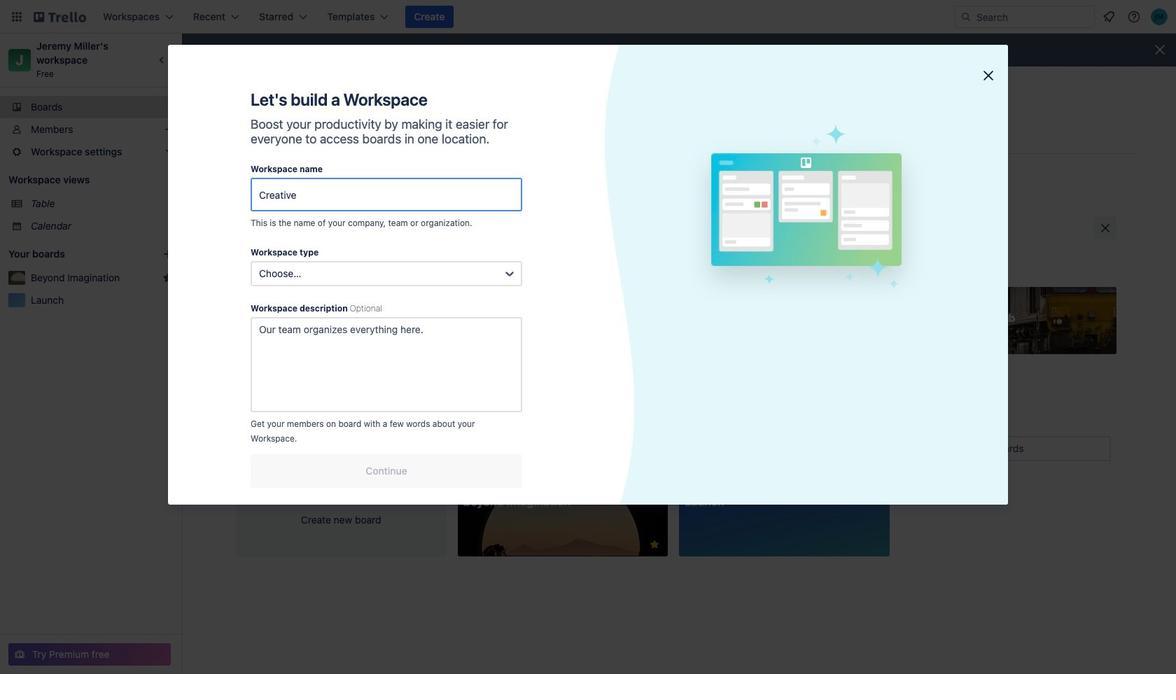 Task type: locate. For each thing, give the bounding box(es) containing it.
starred icon image
[[162, 272, 174, 284]]

jeremy miller (jeremymiller198) image
[[1151, 8, 1168, 25]]

0 notifications image
[[1100, 8, 1117, 25]]

Search boards text field
[[936, 436, 1111, 461]]

your boards with 2 items element
[[8, 246, 141, 263]]

Taco's Co. text field
[[251, 178, 522, 211]]



Task type: describe. For each thing, give the bounding box(es) containing it.
primary element
[[0, 0, 1176, 34]]

search image
[[960, 11, 972, 22]]

open information menu image
[[1127, 10, 1141, 24]]

workspace navigation collapse icon image
[[153, 50, 172, 70]]

Search field
[[972, 6, 1094, 27]]

add board image
[[162, 249, 174, 260]]

Our team organizes everything here. text field
[[251, 317, 522, 412]]



Task type: vqa. For each thing, say whether or not it's contained in the screenshot.
Your boards with 2 items element
yes



